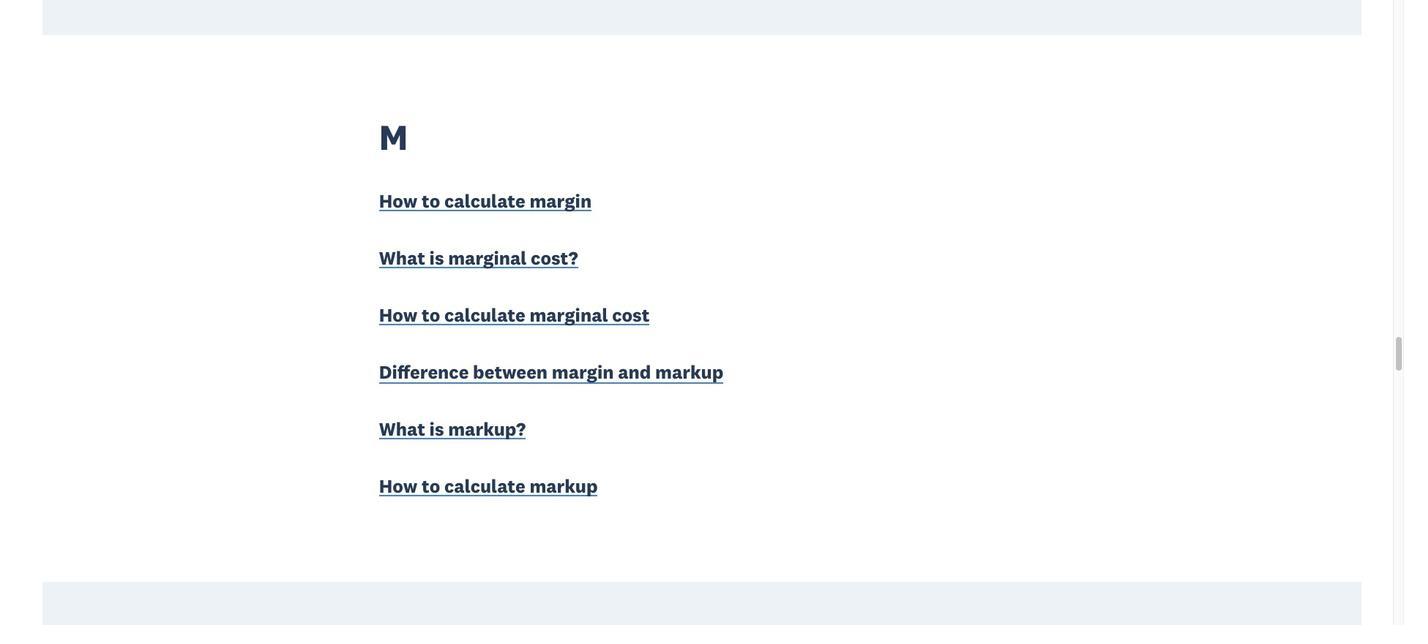 Task type: locate. For each thing, give the bounding box(es) containing it.
1 vertical spatial calculate
[[444, 304, 525, 327]]

3 how from the top
[[379, 475, 417, 498]]

calculate for markup
[[444, 475, 525, 498]]

marginal
[[448, 247, 527, 270], [530, 304, 608, 327]]

1 how from the top
[[379, 190, 417, 213]]

0 horizontal spatial marginal
[[448, 247, 527, 270]]

calculate down markup?
[[444, 475, 525, 498]]

m
[[379, 115, 407, 160]]

1 is from the top
[[429, 247, 444, 270]]

1 horizontal spatial markup
[[655, 361, 723, 384]]

what is markup?
[[379, 418, 526, 441]]

2 is from the top
[[429, 418, 444, 441]]

margin left and
[[552, 361, 614, 384]]

what
[[379, 247, 425, 270], [379, 418, 425, 441]]

margin
[[530, 190, 592, 213], [552, 361, 614, 384]]

is
[[429, 247, 444, 270], [429, 418, 444, 441]]

how
[[379, 190, 417, 213], [379, 304, 417, 327], [379, 475, 417, 498]]

0 horizontal spatial markup
[[530, 475, 598, 498]]

1 horizontal spatial marginal
[[530, 304, 608, 327]]

0 vertical spatial what
[[379, 247, 425, 270]]

what is markup? link
[[379, 417, 526, 445]]

to
[[422, 190, 440, 213], [422, 304, 440, 327], [422, 475, 440, 498]]

0 vertical spatial calculate
[[444, 190, 525, 213]]

marginal down how to calculate margin link in the top left of the page
[[448, 247, 527, 270]]

0 vertical spatial markup
[[655, 361, 723, 384]]

1 vertical spatial to
[[422, 304, 440, 327]]

to for how to calculate margin
[[422, 190, 440, 213]]

2 how from the top
[[379, 304, 417, 327]]

2 vertical spatial to
[[422, 475, 440, 498]]

and
[[618, 361, 651, 384]]

1 vertical spatial marginal
[[530, 304, 608, 327]]

0 vertical spatial how
[[379, 190, 417, 213]]

calculate
[[444, 190, 525, 213], [444, 304, 525, 327], [444, 475, 525, 498]]

1 vertical spatial margin
[[552, 361, 614, 384]]

0 vertical spatial to
[[422, 190, 440, 213]]

1 to from the top
[[422, 190, 440, 213]]

is for markup?
[[429, 418, 444, 441]]

marginal inside what is marginal cost? link
[[448, 247, 527, 270]]

markup
[[655, 361, 723, 384], [530, 475, 598, 498]]

2 vertical spatial calculate
[[444, 475, 525, 498]]

cost?
[[531, 247, 578, 270]]

3 to from the top
[[422, 475, 440, 498]]

margin up cost?
[[530, 190, 592, 213]]

2 to from the top
[[422, 304, 440, 327]]

what for what is markup?
[[379, 418, 425, 441]]

between
[[473, 361, 548, 384]]

calculate down what is marginal cost? link
[[444, 304, 525, 327]]

marginal down cost?
[[530, 304, 608, 327]]

1 what from the top
[[379, 247, 425, 270]]

2 calculate from the top
[[444, 304, 525, 327]]

how to calculate margin link
[[379, 189, 592, 217]]

how to calculate marginal cost link
[[379, 303, 650, 331]]

1 vertical spatial what
[[379, 418, 425, 441]]

3 calculate from the top
[[444, 475, 525, 498]]

difference
[[379, 361, 469, 384]]

0 vertical spatial is
[[429, 247, 444, 270]]

0 vertical spatial margin
[[530, 190, 592, 213]]

2 what from the top
[[379, 418, 425, 441]]

1 calculate from the top
[[444, 190, 525, 213]]

calculate up what is marginal cost? in the left top of the page
[[444, 190, 525, 213]]

0 vertical spatial marginal
[[448, 247, 527, 270]]

1 vertical spatial how
[[379, 304, 417, 327]]

how for how to calculate marginal cost
[[379, 304, 417, 327]]

1 vertical spatial is
[[429, 418, 444, 441]]

2 vertical spatial how
[[379, 475, 417, 498]]



Task type: describe. For each thing, give the bounding box(es) containing it.
calculate for marginal
[[444, 304, 525, 327]]

difference between margin and markup
[[379, 361, 723, 384]]

marginal inside how to calculate marginal cost link
[[530, 304, 608, 327]]

how for how to calculate margin
[[379, 190, 417, 213]]

cost
[[612, 304, 650, 327]]

how to calculate markup
[[379, 475, 598, 498]]

1 vertical spatial markup
[[530, 475, 598, 498]]

how to calculate markup link
[[379, 474, 598, 502]]

how to calculate margin
[[379, 190, 592, 213]]

how to calculate marginal cost
[[379, 304, 650, 327]]

what is marginal cost?
[[379, 247, 578, 270]]

what for what is marginal cost?
[[379, 247, 425, 270]]

calculate for margin
[[444, 190, 525, 213]]

how for how to calculate markup
[[379, 475, 417, 498]]

is for marginal
[[429, 247, 444, 270]]

to for how to calculate marginal cost
[[422, 304, 440, 327]]

what is marginal cost? link
[[379, 246, 578, 274]]

difference between margin and markup link
[[379, 360, 723, 388]]

markup?
[[448, 418, 526, 441]]

to for how to calculate markup
[[422, 475, 440, 498]]



Task type: vqa. For each thing, say whether or not it's contained in the screenshot.
what is marginal cost? link on the left top
yes



